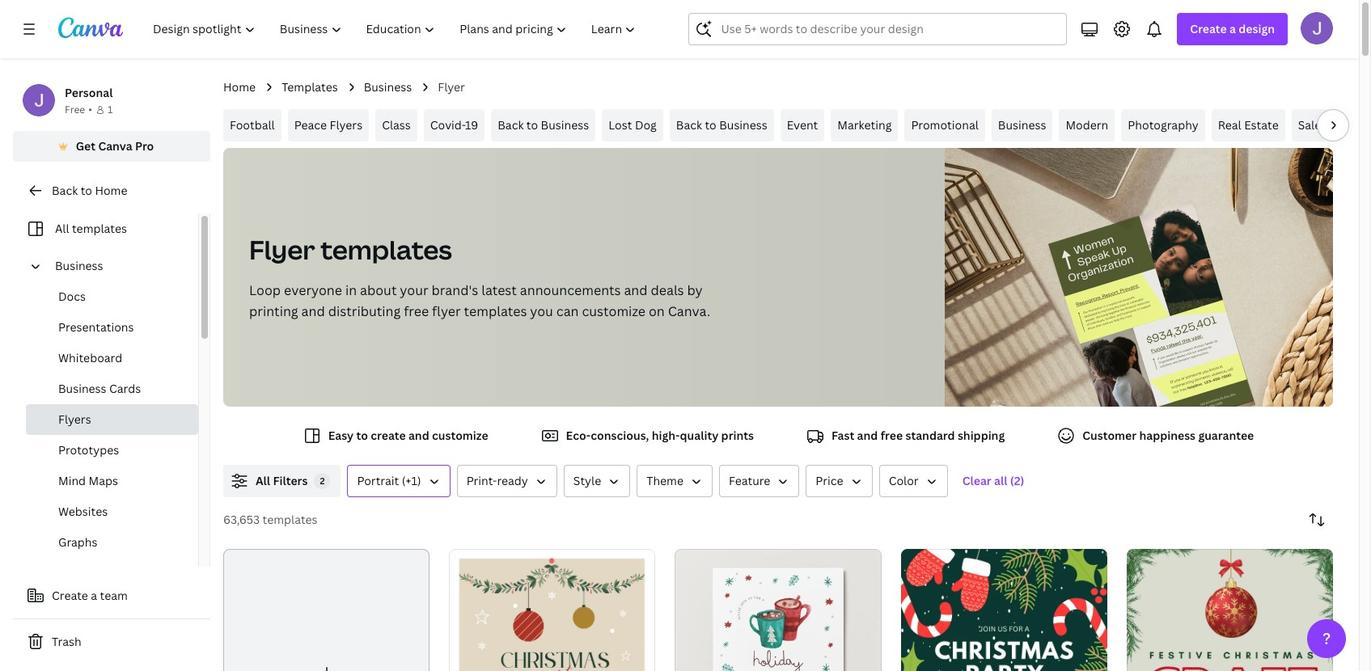 Task type: locate. For each thing, give the bounding box(es) containing it.
back right dog in the top left of the page
[[676, 117, 702, 133]]

0 horizontal spatial a
[[91, 588, 97, 604]]

green red funny simple illustrated christmas party invitation flyer image
[[901, 550, 1108, 672]]

home up all templates "link"
[[95, 183, 127, 198]]

1 vertical spatial customize
[[432, 428, 488, 443]]

beige and green minimalist christmas party flyer image
[[449, 550, 656, 672]]

2 vertical spatial business link
[[49, 251, 189, 282]]

home up football
[[223, 79, 256, 95]]

brand's
[[432, 282, 478, 299]]

to
[[527, 117, 538, 133], [705, 117, 717, 133], [81, 183, 92, 198], [356, 428, 368, 443]]

promotional
[[911, 117, 979, 133]]

business cards link
[[26, 374, 198, 405]]

1 horizontal spatial create
[[1191, 21, 1227, 36]]

photography link
[[1122, 109, 1205, 142]]

free inside loop everyone in about your brand's latest announcements and deals by printing and distributing free flyer templates you can customize on canva.
[[404, 303, 429, 320]]

1 horizontal spatial customize
[[582, 303, 646, 320]]

sale link
[[1292, 109, 1328, 142]]

all for all filters
[[256, 473, 270, 489]]

create inside button
[[52, 588, 88, 604]]

1 horizontal spatial back
[[498, 117, 524, 133]]

back to business right dog in the top left of the page
[[676, 117, 768, 133]]

a inside button
[[91, 588, 97, 604]]

color
[[889, 473, 919, 489]]

easy to create and customize
[[328, 428, 488, 443]]

templates down filters
[[263, 512, 318, 528]]

all filters
[[256, 473, 308, 489]]

2 back to business from the left
[[676, 117, 768, 133]]

class link
[[376, 109, 417, 142]]

all down back to home
[[55, 221, 69, 236]]

0 vertical spatial customize
[[582, 303, 646, 320]]

all left filters
[[256, 473, 270, 489]]

theme
[[647, 473, 684, 489]]

0 vertical spatial create
[[1191, 21, 1227, 36]]

0 vertical spatial home
[[223, 79, 256, 95]]

1 horizontal spatial back to business
[[676, 117, 768, 133]]

a for design
[[1230, 21, 1236, 36]]

on
[[649, 303, 665, 320]]

whiteboard
[[58, 350, 122, 366]]

to inside 'link'
[[81, 183, 92, 198]]

back to business
[[498, 117, 589, 133], [676, 117, 768, 133]]

1 vertical spatial flyer
[[249, 232, 315, 267]]

1
[[108, 103, 113, 117]]

style button
[[564, 465, 631, 498]]

quality
[[680, 428, 719, 443]]

1 horizontal spatial business link
[[364, 78, 412, 96]]

home
[[223, 79, 256, 95], [95, 183, 127, 198]]

back to business link right dog in the top left of the page
[[670, 109, 774, 142]]

back to business link right the 19
[[491, 109, 596, 142]]

1 vertical spatial create
[[52, 588, 88, 604]]

free left standard
[[881, 428, 903, 443]]

green & red festive event craft markets christmas flyer portrait image
[[1127, 550, 1333, 672]]

1 horizontal spatial flyer
[[438, 79, 465, 95]]

all
[[55, 221, 69, 236], [256, 473, 270, 489]]

real estate link
[[1212, 109, 1285, 142]]

business link up class
[[364, 78, 412, 96]]

0 horizontal spatial back to business
[[498, 117, 589, 133]]

back to business for 1st back to business link from right
[[676, 117, 768, 133]]

0 horizontal spatial back to business link
[[491, 109, 596, 142]]

loop
[[249, 282, 281, 299]]

high-
[[652, 428, 680, 443]]

free
[[65, 103, 85, 117]]

19
[[465, 117, 478, 133]]

2 horizontal spatial back
[[676, 117, 702, 133]]

flyers right peace
[[330, 117, 363, 133]]

standard
[[906, 428, 955, 443]]

business
[[364, 79, 412, 95], [541, 117, 589, 133], [719, 117, 768, 133], [998, 117, 1047, 133], [55, 258, 103, 273], [58, 381, 106, 396]]

a left the team
[[91, 588, 97, 604]]

1 vertical spatial flyers
[[58, 412, 91, 427]]

1 vertical spatial free
[[881, 428, 903, 443]]

presentations
[[58, 320, 134, 335]]

graphs
[[58, 535, 98, 550]]

templates inside "link"
[[72, 221, 127, 236]]

1 horizontal spatial back to business link
[[670, 109, 774, 142]]

flyer for flyer
[[438, 79, 465, 95]]

all inside "link"
[[55, 221, 69, 236]]

flyer up covid-19
[[438, 79, 465, 95]]

get
[[76, 138, 96, 154]]

1 vertical spatial a
[[91, 588, 97, 604]]

theme button
[[637, 465, 713, 498]]

0 vertical spatial all
[[55, 221, 69, 236]]

real estate
[[1218, 117, 1279, 133]]

templates up the about
[[321, 232, 452, 267]]

peace flyers link
[[288, 109, 369, 142]]

business link
[[364, 78, 412, 96], [992, 109, 1053, 142], [49, 251, 189, 282]]

business up docs
[[55, 258, 103, 273]]

flyer up loop
[[249, 232, 315, 267]]

back right the 19
[[498, 117, 524, 133]]

templates down back to home
[[72, 221, 127, 236]]

create left design
[[1191, 21, 1227, 36]]

back up all templates
[[52, 183, 78, 198]]

cards
[[109, 381, 141, 396]]

marketing
[[838, 117, 892, 133]]

design
[[1239, 21, 1275, 36]]

0 horizontal spatial customize
[[432, 428, 488, 443]]

lost dog link
[[602, 109, 663, 142]]

portrait (+1)
[[357, 473, 421, 489]]

create inside dropdown button
[[1191, 21, 1227, 36]]

create a team
[[52, 588, 128, 604]]

create
[[1191, 21, 1227, 36], [52, 588, 88, 604]]

1 vertical spatial business link
[[992, 109, 1053, 142]]

2 back to business link from the left
[[670, 109, 774, 142]]

a inside dropdown button
[[1230, 21, 1236, 36]]

conscious,
[[591, 428, 649, 443]]

0 vertical spatial business link
[[364, 78, 412, 96]]

customize left "on" at top
[[582, 303, 646, 320]]

you
[[530, 303, 553, 320]]

flyer templates
[[249, 232, 452, 267]]

shipping
[[958, 428, 1005, 443]]

0 horizontal spatial home
[[95, 183, 127, 198]]

canva
[[98, 138, 132, 154]]

covid-19 link
[[424, 109, 485, 142]]

feature
[[729, 473, 771, 489]]

create a design
[[1191, 21, 1275, 36]]

1 vertical spatial all
[[256, 473, 270, 489]]

home inside 'link'
[[95, 183, 127, 198]]

prototypes link
[[26, 435, 198, 466]]

personal
[[65, 85, 113, 100]]

0 horizontal spatial flyer
[[249, 232, 315, 267]]

Search search field
[[721, 14, 1057, 45]]

trash link
[[13, 626, 210, 659]]

1 horizontal spatial flyers
[[330, 117, 363, 133]]

0 vertical spatial flyer
[[438, 79, 465, 95]]

home link
[[223, 78, 256, 96]]

0 horizontal spatial create
[[52, 588, 88, 604]]

all templates
[[55, 221, 127, 236]]

a left design
[[1230, 21, 1236, 36]]

1 horizontal spatial all
[[256, 473, 270, 489]]

1 vertical spatial home
[[95, 183, 127, 198]]

photography
[[1128, 117, 1199, 133]]

to right the 19
[[527, 117, 538, 133]]

back to business right the 19
[[498, 117, 589, 133]]

top level navigation element
[[142, 13, 650, 45]]

0 vertical spatial flyers
[[330, 117, 363, 133]]

0 horizontal spatial flyers
[[58, 412, 91, 427]]

promotional link
[[905, 109, 985, 142]]

business cards
[[58, 381, 141, 396]]

0 vertical spatial a
[[1230, 21, 1236, 36]]

print-ready
[[467, 473, 528, 489]]

business left lost
[[541, 117, 589, 133]]

templates
[[72, 221, 127, 236], [321, 232, 452, 267], [464, 303, 527, 320], [263, 512, 318, 528]]

0 horizontal spatial all
[[55, 221, 69, 236]]

2
[[320, 475, 325, 487]]

print-ready button
[[457, 465, 557, 498]]

None search field
[[689, 13, 1068, 45]]

and
[[624, 282, 648, 299], [301, 303, 325, 320], [409, 428, 429, 443], [857, 428, 878, 443]]

canva.
[[668, 303, 711, 320]]

easy
[[328, 428, 354, 443]]

flyers
[[330, 117, 363, 133], [58, 412, 91, 427]]

templates inside loop everyone in about your brand's latest announcements and deals by printing and distributing free flyer templates you can customize on canva.
[[464, 303, 527, 320]]

mind
[[58, 473, 86, 489]]

to up all templates
[[81, 183, 92, 198]]

1 back to business from the left
[[498, 117, 589, 133]]

customize up print-
[[432, 428, 488, 443]]

templates down latest
[[464, 303, 527, 320]]

business link left modern link at the top of the page
[[992, 109, 1053, 142]]

fast
[[832, 428, 855, 443]]

free down your
[[404, 303, 429, 320]]

business down whiteboard
[[58, 381, 106, 396]]

feature button
[[719, 465, 800, 498]]

business up class
[[364, 79, 412, 95]]

63,653
[[223, 512, 260, 528]]

flyer for flyer templates
[[249, 232, 315, 267]]

everyone
[[284, 282, 342, 299]]

0 horizontal spatial back
[[52, 183, 78, 198]]

back to business for 2nd back to business link from right
[[498, 117, 589, 133]]

a
[[1230, 21, 1236, 36], [91, 588, 97, 604]]

0 vertical spatial free
[[404, 303, 429, 320]]

loop everyone in about your brand's latest announcements and deals by printing and distributing free flyer templates you can customize on canva.
[[249, 282, 711, 320]]

1 horizontal spatial free
[[881, 428, 903, 443]]

customize
[[582, 303, 646, 320], [432, 428, 488, 443]]

create left the team
[[52, 588, 88, 604]]

free
[[404, 303, 429, 320], [881, 428, 903, 443]]

1 horizontal spatial home
[[223, 79, 256, 95]]

event link
[[781, 109, 825, 142]]

printing
[[249, 303, 298, 320]]

1 horizontal spatial a
[[1230, 21, 1236, 36]]

1 back to business link from the left
[[491, 109, 596, 142]]

flyers up "prototypes" at the left bottom of page
[[58, 412, 91, 427]]

0 horizontal spatial free
[[404, 303, 429, 320]]

back
[[498, 117, 524, 133], [676, 117, 702, 133], [52, 183, 78, 198]]

jacob simon image
[[1301, 12, 1333, 45]]

business link down all templates "link"
[[49, 251, 189, 282]]



Task type: vqa. For each thing, say whether or not it's contained in the screenshot.
creators,
no



Task type: describe. For each thing, give the bounding box(es) containing it.
announcements
[[520, 282, 621, 299]]

estate
[[1245, 117, 1279, 133]]

fast and free standard shipping
[[832, 428, 1005, 443]]

2 horizontal spatial business link
[[992, 109, 1053, 142]]

templates for flyer templates
[[321, 232, 452, 267]]

filters
[[273, 473, 308, 489]]

mind maps link
[[26, 466, 198, 497]]

happiness
[[1140, 428, 1196, 443]]

covid-
[[430, 117, 465, 133]]

and right create
[[409, 428, 429, 443]]

templates
[[282, 79, 338, 95]]

a for team
[[91, 588, 97, 604]]

create for create a team
[[52, 588, 88, 604]]

(+1)
[[402, 473, 421, 489]]

templates for 63,653 templates
[[263, 512, 318, 528]]

prototypes
[[58, 443, 119, 458]]

create a team button
[[13, 580, 210, 613]]

eco-
[[566, 428, 591, 443]]

lost
[[609, 117, 632, 133]]

back to home link
[[13, 175, 210, 207]]

style
[[574, 473, 601, 489]]

business left modern
[[998, 117, 1047, 133]]

portrait
[[357, 473, 399, 489]]

(2)
[[1010, 473, 1025, 489]]

modern link
[[1059, 109, 1115, 142]]

prints
[[721, 428, 754, 443]]

63,653 templates
[[223, 512, 318, 528]]

2 filter options selected element
[[314, 473, 330, 490]]

maps
[[89, 473, 118, 489]]

Sort by button
[[1301, 504, 1333, 536]]

and down the "everyone" at top left
[[301, 303, 325, 320]]

create
[[371, 428, 406, 443]]

sale
[[1298, 117, 1322, 133]]

lost dog
[[609, 117, 657, 133]]

trash
[[52, 634, 81, 650]]

get canva pro
[[76, 138, 154, 154]]

customize inside loop everyone in about your brand's latest announcements and deals by printing and distributing free flyer templates you can customize on canva.
[[582, 303, 646, 320]]

marketing link
[[831, 109, 898, 142]]

clear
[[963, 473, 992, 489]]

all
[[994, 473, 1008, 489]]

back to home
[[52, 183, 127, 198]]

price
[[816, 473, 844, 489]]

to right easy
[[356, 428, 368, 443]]

color button
[[879, 465, 948, 498]]

create for create a design
[[1191, 21, 1227, 36]]

in
[[345, 282, 357, 299]]

dark green modern christmas eve party flyer image
[[675, 549, 882, 672]]

back inside 'link'
[[52, 183, 78, 198]]

event
[[787, 117, 818, 133]]

and right fast
[[857, 428, 878, 443]]

docs
[[58, 289, 86, 304]]

by
[[687, 282, 703, 299]]

•
[[88, 103, 92, 117]]

guarantee
[[1199, 428, 1254, 443]]

mind maps
[[58, 473, 118, 489]]

all for all templates
[[55, 221, 69, 236]]

real
[[1218, 117, 1242, 133]]

flyer
[[432, 303, 461, 320]]

create a design button
[[1178, 13, 1288, 45]]

to right dog in the top left of the page
[[705, 117, 717, 133]]

presentations link
[[26, 312, 198, 343]]

eco-conscious, high-quality prints
[[566, 428, 754, 443]]

ready
[[497, 473, 528, 489]]

your
[[400, 282, 429, 299]]

websites link
[[26, 497, 198, 528]]

football link
[[223, 109, 281, 142]]

dog
[[635, 117, 657, 133]]

and left the deals
[[624, 282, 648, 299]]

covid-19
[[430, 117, 478, 133]]

docs link
[[26, 282, 198, 312]]

class
[[382, 117, 411, 133]]

deals
[[651, 282, 684, 299]]

0 horizontal spatial business link
[[49, 251, 189, 282]]

modern
[[1066, 117, 1109, 133]]

templates link
[[282, 78, 338, 96]]

peace flyers
[[294, 117, 363, 133]]

business left event
[[719, 117, 768, 133]]

price button
[[806, 465, 873, 498]]

templates for all templates
[[72, 221, 127, 236]]

peace
[[294, 117, 327, 133]]

can
[[557, 303, 579, 320]]

websites
[[58, 504, 108, 519]]

customer
[[1083, 428, 1137, 443]]

get canva pro button
[[13, 131, 210, 162]]



